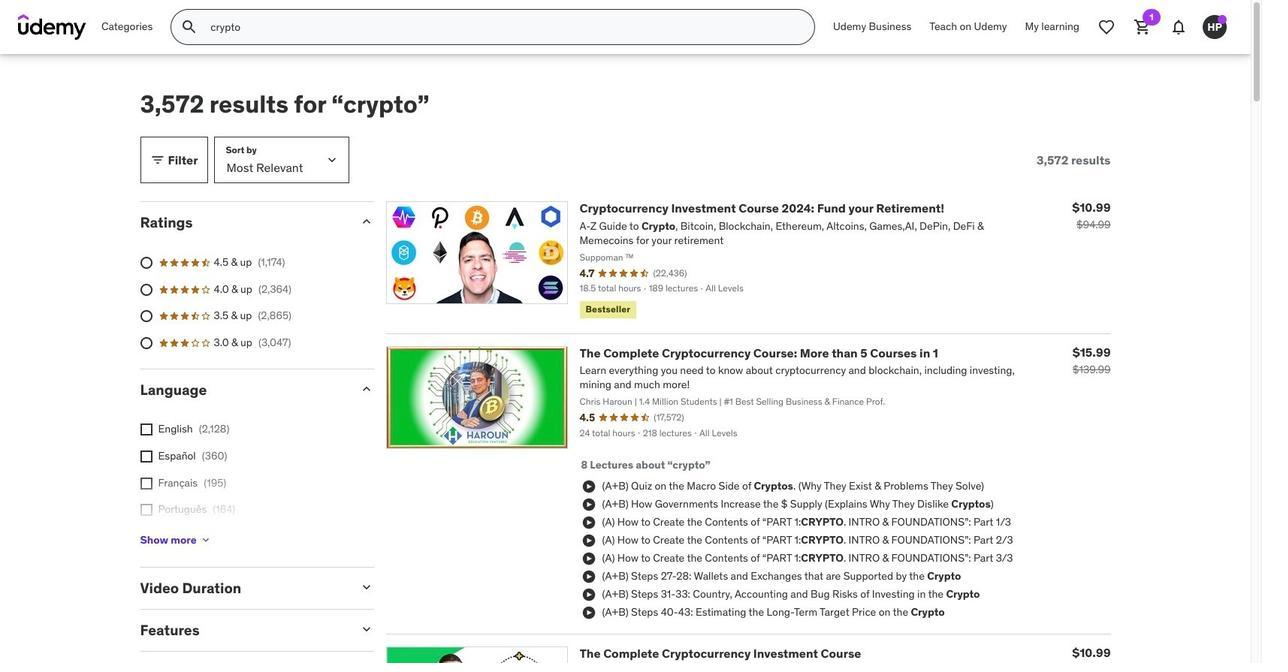Task type: locate. For each thing, give the bounding box(es) containing it.
Search for anything text field
[[208, 14, 797, 40]]

small image
[[150, 153, 165, 168], [359, 381, 374, 396]]

2 vertical spatial small image
[[359, 622, 374, 637]]

1 vertical spatial small image
[[359, 381, 374, 396]]

small image
[[359, 214, 374, 229], [359, 580, 374, 595], [359, 622, 374, 637]]

1 vertical spatial small image
[[359, 580, 374, 595]]

you have alerts image
[[1218, 15, 1227, 24]]

3 small image from the top
[[359, 622, 374, 637]]

0 vertical spatial small image
[[150, 153, 165, 168]]

0 vertical spatial small image
[[359, 214, 374, 229]]

1 small image from the top
[[359, 214, 374, 229]]

wishlist image
[[1098, 18, 1116, 36]]

status
[[1037, 153, 1111, 168]]

xsmall image
[[140, 424, 152, 436], [140, 478, 152, 490], [140, 504, 152, 516], [200, 535, 212, 547]]

1 horizontal spatial small image
[[359, 381, 374, 396]]



Task type: vqa. For each thing, say whether or not it's contained in the screenshot.
small icon
yes



Task type: describe. For each thing, give the bounding box(es) containing it.
0 horizontal spatial small image
[[150, 153, 165, 168]]

xsmall image
[[140, 451, 152, 463]]

udemy image
[[18, 14, 86, 40]]

submit search image
[[181, 18, 199, 36]]

2 small image from the top
[[359, 580, 374, 595]]

shopping cart with 1 item image
[[1134, 18, 1152, 36]]

notifications image
[[1170, 18, 1188, 36]]



